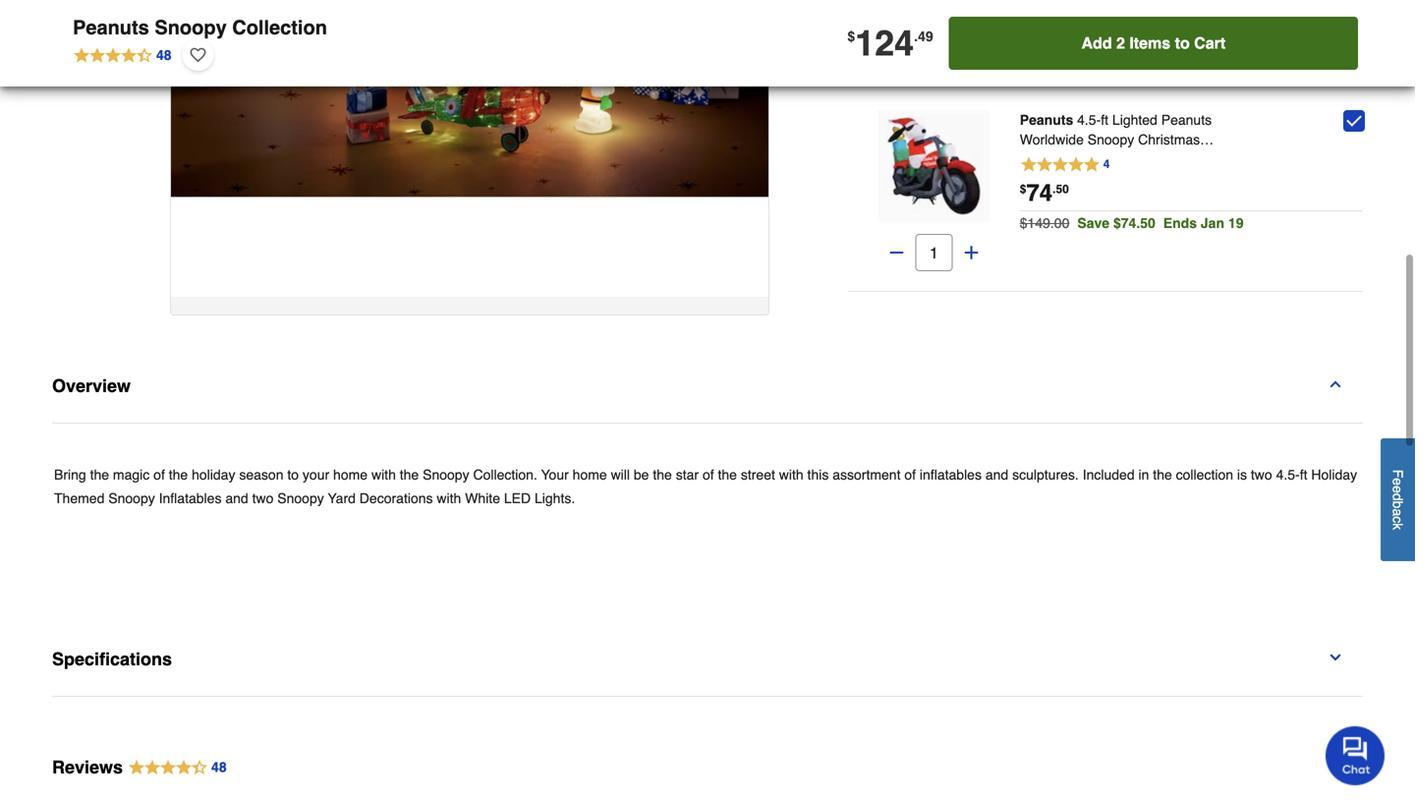 Task type: describe. For each thing, give the bounding box(es) containing it.
2 the from the left
[[169, 467, 188, 483]]

$149.00 save $74.50 ends jan 19
[[1020, 215, 1244, 231]]

lighted
[[1113, 112, 1158, 128]]

of left inflatables
[[905, 467, 916, 483]]

74
[[1027, 179, 1053, 206]]

reviews
[[52, 757, 123, 778]]

$ for 124
[[848, 28, 855, 44]]

snoopy up white
[[423, 467, 470, 483]]

notify
[[1130, 43, 1163, 56]]

4.4 stars image
[[73, 44, 173, 66]]

is
[[1238, 467, 1248, 483]]

peanuts inside 4.5-ft lighted peanuts worldwide snoopy christmas inflatable
[[1162, 112, 1212, 128]]

$149.00
[[1020, 215, 1070, 231]]

chevron up image
[[1328, 377, 1344, 392]]

19
[[1229, 215, 1244, 231]]

2
[[1117, 34, 1126, 52]]

k
[[1391, 523, 1406, 530]]

sculptures.
[[1013, 467, 1079, 483]]

1 e from the top
[[1391, 478, 1406, 486]]

plus image
[[962, 243, 982, 262]]

peanuts outdoor christmas decorations image
[[171, 0, 769, 297]]

f e e d b a c k
[[1391, 470, 1406, 530]]

4 the from the left
[[653, 467, 672, 483]]

christmas
[[1139, 132, 1201, 147]]

to inside button
[[1175, 34, 1190, 52]]

a
[[1391, 509, 1406, 516]]

f e e d b a c k button
[[1381, 438, 1416, 561]]

1 horizontal spatial and
[[986, 467, 1009, 483]]

out of stock notify me
[[1028, 35, 1183, 56]]

led
[[504, 491, 531, 506]]

lights.
[[535, 491, 575, 506]]

your
[[303, 467, 330, 483]]

$ for 74
[[1020, 182, 1027, 196]]

themed
[[54, 491, 105, 506]]

star
[[676, 467, 699, 483]]

me
[[1166, 43, 1183, 56]]

6 the from the left
[[1153, 467, 1173, 483]]

specifications
[[52, 649, 172, 669]]

street
[[741, 467, 776, 483]]

cart
[[1195, 34, 1226, 52]]

peanuts snoopy collection
[[73, 16, 327, 39]]

included
[[1083, 467, 1135, 483]]

chevron down image
[[1328, 650, 1344, 666]]

1 vertical spatial two
[[252, 491, 274, 506]]

c
[[1391, 516, 1406, 523]]

season
[[239, 467, 284, 483]]

$74.50
[[1114, 215, 1156, 231]]

snoopy down "your"
[[277, 491, 324, 506]]

heart outline image
[[190, 44, 206, 66]]

specifications button
[[52, 628, 1364, 696]]

4
[[1104, 157, 1110, 171]]

of right star
[[703, 467, 714, 483]]

add 2 items to cart button
[[949, 17, 1359, 70]]

50
[[1056, 182, 1069, 196]]

bring
[[54, 467, 86, 483]]

add 2 items to cart
[[1082, 34, 1226, 52]]

inflatable
[[1020, 151, 1076, 167]]

$ 124 . 49
[[848, 23, 934, 64]]

Stepper number input field with increment and decrement buttons number field
[[916, 234, 953, 271]]

snoopy up heart outline "icon"
[[155, 16, 227, 39]]

5 the from the left
[[718, 467, 737, 483]]

124
[[855, 23, 914, 64]]

your
[[541, 467, 569, 483]]

worldwide
[[1020, 132, 1084, 147]]

ends
[[1164, 215, 1197, 231]]

holiday
[[1312, 467, 1358, 483]]

inflatables
[[920, 467, 982, 483]]

2 e from the top
[[1391, 486, 1406, 493]]

to inside the bring the magic of the holiday season to your home with the snoopy collection. your home will be the star of the street with this assortment of inflatables and sculptures. included in the collection is two 4.5-ft holiday themed snoopy inflatables and two snoopy yard decorations with white led lights.
[[287, 467, 299, 483]]

yard
[[328, 491, 356, 506]]

2 horizontal spatial with
[[779, 467, 804, 483]]

will
[[611, 467, 630, 483]]



Task type: locate. For each thing, give the bounding box(es) containing it.
with left this
[[779, 467, 804, 483]]

assortment
[[833, 467, 901, 483]]

4.5-
[[1078, 112, 1101, 128], [1277, 467, 1300, 483]]

of right out
[[1052, 35, 1065, 46]]

$ inside $ 124 . 49
[[848, 28, 855, 44]]

0 horizontal spatial $
[[848, 28, 855, 44]]

overview
[[52, 376, 131, 396]]

snoopy up 4
[[1088, 132, 1135, 147]]

peanuts up christmas
[[1162, 112, 1212, 128]]

the up decorations
[[400, 467, 419, 483]]

0 horizontal spatial home
[[333, 467, 368, 483]]

collection
[[232, 16, 327, 39]]

1 vertical spatial 4.5-
[[1277, 467, 1300, 483]]

4.8 stars image
[[1020, 155, 1111, 175]]

be
[[634, 467, 649, 483]]

stock
[[1068, 35, 1102, 46]]

e
[[1391, 478, 1406, 486], [1391, 486, 1406, 493]]

48
[[156, 47, 172, 63]]

minus image
[[887, 243, 907, 262]]

ft left lighted
[[1101, 112, 1109, 128]]

0 horizontal spatial ft
[[1101, 112, 1109, 128]]

0 horizontal spatial .
[[914, 28, 918, 44]]

reviews button
[[52, 736, 1364, 799]]

collection.
[[473, 467, 538, 483]]

0 horizontal spatial with
[[372, 467, 396, 483]]

b
[[1391, 501, 1406, 509]]

4.5- inside the bring the magic of the holiday season to your home with the snoopy collection. your home will be the star of the street with this assortment of inflatables and sculptures. included in the collection is two 4.5-ft holiday themed snoopy inflatables and two snoopy yard decorations with white led lights.
[[1277, 467, 1300, 483]]

ft inside 4.5-ft lighted peanuts worldwide snoopy christmas inflatable
[[1101, 112, 1109, 128]]

1 horizontal spatial two
[[1251, 467, 1273, 483]]

0 vertical spatial 4.5-
[[1078, 112, 1101, 128]]

of
[[1052, 35, 1065, 46], [154, 467, 165, 483], [703, 467, 714, 483], [905, 467, 916, 483]]

add
[[1082, 34, 1112, 52]]

1 horizontal spatial ft
[[1300, 467, 1308, 483]]

1 horizontal spatial $
[[1020, 182, 1027, 196]]

ft inside the bring the magic of the holiday season to your home with the snoopy collection. your home will be the star of the street with this assortment of inflatables and sculptures. included in the collection is two 4.5-ft holiday themed snoopy inflatables and two snoopy yard decorations with white led lights.
[[1300, 467, 1308, 483]]

the
[[90, 467, 109, 483], [169, 467, 188, 483], [400, 467, 419, 483], [653, 467, 672, 483], [718, 467, 737, 483], [1153, 467, 1173, 483]]

snoopy down magic
[[108, 491, 155, 506]]

inflatables
[[159, 491, 222, 506]]

in
[[1139, 467, 1150, 483]]

two right "is"
[[1251, 467, 1273, 483]]

$
[[848, 28, 855, 44], [1020, 182, 1027, 196]]

the right in
[[1153, 467, 1173, 483]]

49
[[918, 28, 934, 44]]

and down "holiday"
[[225, 491, 248, 506]]

home
[[333, 467, 368, 483], [573, 467, 607, 483]]

collection
[[1176, 467, 1234, 483]]

. inside $ 124 . 49
[[914, 28, 918, 44]]

1 vertical spatial and
[[225, 491, 248, 506]]

1 home from the left
[[333, 467, 368, 483]]

1 vertical spatial ft
[[1300, 467, 1308, 483]]

1 horizontal spatial to
[[1175, 34, 1190, 52]]

4.5- right "is"
[[1277, 467, 1300, 483]]

1 vertical spatial .
[[1053, 182, 1056, 196]]

0 horizontal spatial to
[[287, 467, 299, 483]]

white
[[465, 491, 500, 506]]

bring the magic of the holiday season to your home with the snoopy collection. your home will be the star of the street with this assortment of inflatables and sculptures. included in the collection is two 4.5-ft holiday themed snoopy inflatables and two snoopy yard decorations with white led lights.
[[54, 467, 1358, 506]]

peanuts
[[73, 16, 149, 39], [1020, 112, 1074, 128], [1162, 112, 1212, 128]]

home left will
[[573, 467, 607, 483]]

peanuts up 4.4 stars image
[[73, 16, 149, 39]]

decorations
[[360, 491, 433, 506]]

f
[[1391, 470, 1406, 478]]

to left cart
[[1175, 34, 1190, 52]]

0 vertical spatial and
[[986, 467, 1009, 483]]

0 horizontal spatial 4.5-
[[1078, 112, 1101, 128]]

. for 124
[[914, 28, 918, 44]]

1 horizontal spatial 4.5-
[[1277, 467, 1300, 483]]

1 horizontal spatial peanuts
[[1020, 112, 1074, 128]]

1 horizontal spatial home
[[573, 467, 607, 483]]

peanuts up worldwide
[[1020, 112, 1074, 128]]

0 vertical spatial to
[[1175, 34, 1190, 52]]

2 home from the left
[[573, 467, 607, 483]]

overview button
[[52, 355, 1364, 423]]

$ 74 . 50
[[1020, 179, 1069, 206]]

2 horizontal spatial peanuts
[[1162, 112, 1212, 128]]

ft
[[1101, 112, 1109, 128], [1300, 467, 1308, 483]]

0 vertical spatial ft
[[1101, 112, 1109, 128]]

0 vertical spatial .
[[914, 28, 918, 44]]

and
[[986, 467, 1009, 483], [225, 491, 248, 506]]

to
[[1175, 34, 1190, 52], [287, 467, 299, 483]]

the left the street
[[718, 467, 737, 483]]

jan
[[1201, 215, 1225, 231]]

0 horizontal spatial and
[[225, 491, 248, 506]]

the up inflatables
[[169, 467, 188, 483]]

1 horizontal spatial .
[[1053, 182, 1056, 196]]

peanuts for peanuts
[[1020, 112, 1074, 128]]

snoopy inside 4.5-ft lighted peanuts worldwide snoopy christmas inflatable
[[1088, 132, 1135, 147]]

3 the from the left
[[400, 467, 419, 483]]

of right magic
[[154, 467, 165, 483]]

4.5- up worldwide
[[1078, 112, 1101, 128]]

1 the from the left
[[90, 467, 109, 483]]

and right inflatables
[[986, 467, 1009, 483]]

with left white
[[437, 491, 461, 506]]

e up d
[[1391, 478, 1406, 486]]

quickview image
[[925, 156, 944, 176]]

peanuts for peanuts snoopy collection
[[73, 16, 149, 39]]

0 horizontal spatial two
[[252, 491, 274, 506]]

of inside out of stock notify me
[[1052, 35, 1065, 46]]

out
[[1028, 35, 1049, 46]]

0 horizontal spatial peanuts
[[73, 16, 149, 39]]

home up yard
[[333, 467, 368, 483]]

. for 74
[[1053, 182, 1056, 196]]

to left "your"
[[287, 467, 299, 483]]

1 vertical spatial $
[[1020, 182, 1027, 196]]

magic
[[113, 467, 150, 483]]

d
[[1391, 493, 1406, 501]]

snoopy
[[155, 16, 227, 39], [1088, 132, 1135, 147], [423, 467, 470, 483], [108, 491, 155, 506], [277, 491, 324, 506]]

$ left 49
[[848, 28, 855, 44]]

save
[[1078, 215, 1110, 231]]

1 vertical spatial to
[[287, 467, 299, 483]]

1 horizontal spatial with
[[437, 491, 461, 506]]

48 button
[[73, 39, 173, 71]]

0 vertical spatial two
[[1251, 467, 1273, 483]]

holiday
[[192, 467, 235, 483]]

with up decorations
[[372, 467, 396, 483]]

the right be
[[653, 467, 672, 483]]

items
[[1130, 34, 1171, 52]]

the right bring
[[90, 467, 109, 483]]

$ inside $ 74 . 50
[[1020, 182, 1027, 196]]

. inside $ 74 . 50
[[1053, 182, 1056, 196]]

ft left the holiday
[[1300, 467, 1308, 483]]

two
[[1251, 467, 1273, 483], [252, 491, 274, 506]]

$ down inflatable on the right
[[1020, 182, 1027, 196]]

4.5-ft lighted peanuts worldwide snoopy christmas inflatable
[[1020, 112, 1212, 167]]

0 vertical spatial $
[[848, 28, 855, 44]]

e up b
[[1391, 486, 1406, 493]]

two down season
[[252, 491, 274, 506]]

.
[[914, 28, 918, 44], [1053, 182, 1056, 196]]

4.5- inside 4.5-ft lighted peanuts worldwide snoopy christmas inflatable
[[1078, 112, 1101, 128]]

with
[[372, 467, 396, 483], [779, 467, 804, 483], [437, 491, 461, 506]]

this
[[808, 467, 829, 483]]

chat invite button image
[[1326, 726, 1386, 786]]



Task type: vqa. For each thing, say whether or not it's contained in the screenshot.
THE ENDS
yes



